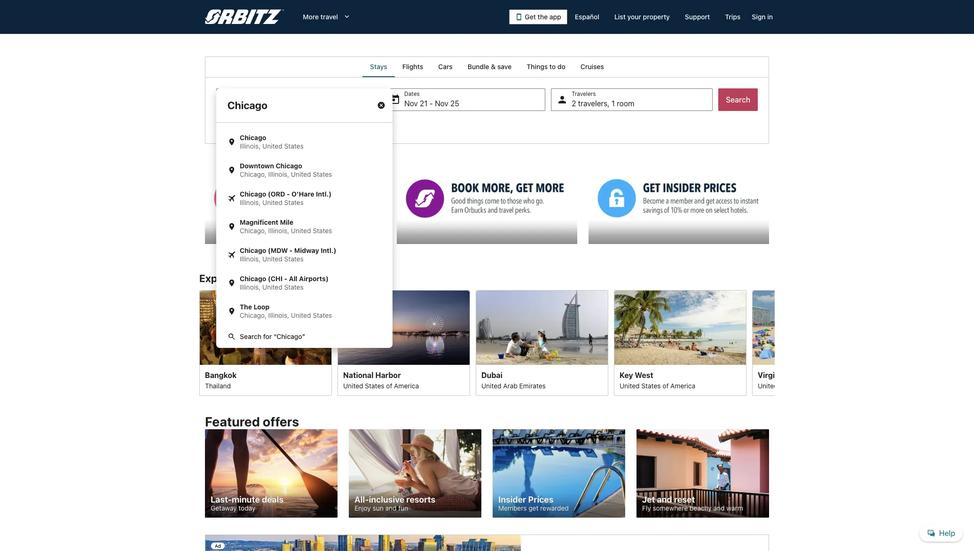 Task type: locate. For each thing, give the bounding box(es) containing it.
intl.) for chicago (ord - o'hare intl.)
[[316, 190, 332, 198]]

3 chicago, from the top
[[240, 311, 267, 319]]

for
[[263, 332, 272, 340]]

3 of from the left
[[801, 381, 807, 389]]

states down add a car
[[284, 142, 304, 150]]

2 america from the left
[[670, 381, 695, 389]]

chicago inside chicago (ord - o'hare intl.) illinois, united states
[[240, 190, 266, 198]]

in
[[767, 13, 773, 21], [266, 272, 275, 284]]

-
[[430, 99, 433, 108], [287, 190, 290, 198], [289, 246, 293, 254], [284, 275, 287, 283]]

united down (chi
[[262, 283, 282, 291]]

united inside national harbor united states of america
[[343, 381, 363, 389]]

1 horizontal spatial america
[[670, 381, 695, 389]]

a for flight
[[242, 120, 246, 128]]

of
[[386, 381, 392, 389], [663, 381, 669, 389], [801, 381, 807, 389]]

explore stays in trending destinations
[[199, 272, 380, 284]]

add left flight
[[228, 120, 241, 128]]

opens in a new window image
[[205, 167, 213, 175], [396, 167, 405, 175]]

fun
[[398, 504, 408, 512]]

get
[[525, 13, 536, 21]]

0 vertical spatial in
[[767, 13, 773, 21]]

2 horizontal spatial and
[[713, 504, 725, 512]]

tab list containing stays
[[205, 56, 769, 77]]

bangkok featuring a bridge, skyline and a river or creek image
[[199, 290, 332, 364]]

magnificent mile chicago, illinois, united states
[[240, 218, 332, 235]]

- for all
[[284, 275, 287, 283]]

intl.) right o'hare
[[316, 190, 332, 198]]

1 horizontal spatial in
[[767, 13, 773, 21]]

Going to text field
[[216, 88, 393, 122]]

3 small image from the top
[[228, 251, 236, 259]]

intl.) inside chicago (mdw - midway intl.) illinois, united states
[[321, 246, 336, 254]]

states up o'hare
[[313, 170, 332, 178]]

america for west
[[670, 381, 695, 389]]

things
[[527, 63, 548, 71]]

tab list
[[205, 56, 769, 77]]

thailand
[[205, 381, 231, 389]]

0 horizontal spatial in
[[266, 272, 275, 284]]

- for o'hare
[[287, 190, 290, 198]]

property
[[643, 13, 670, 21]]

1 horizontal spatial of
[[663, 381, 669, 389]]

united inside chicago illinois, united states
[[262, 142, 282, 150]]

add for add a car
[[281, 120, 293, 128]]

bangkok
[[205, 371, 237, 379]]

2 add from the left
[[281, 120, 293, 128]]

america inside national harbor united states of america
[[394, 381, 419, 389]]

travelers,
[[578, 99, 610, 108]]

3 small image from the top
[[228, 279, 236, 287]]

in right stays
[[266, 272, 275, 284]]

0 vertical spatial intl.)
[[316, 190, 332, 198]]

1 opens in a new window image from the left
[[205, 167, 213, 175]]

0 horizontal spatial nov
[[404, 99, 418, 108]]

chicago, down the
[[240, 311, 267, 319]]

nov left 25
[[435, 99, 448, 108]]

- right (mdw
[[289, 246, 293, 254]]

2 vertical spatial chicago,
[[240, 311, 267, 319]]

chicago inside 'chicago (chi - all airports) illinois, united states'
[[240, 275, 266, 283]]

united down mile
[[291, 227, 311, 235]]

list your property link
[[607, 8, 677, 25]]

states inside the key west united states of america
[[641, 381, 661, 389]]

small image left the
[[228, 307, 236, 315]]

add left car
[[281, 120, 293, 128]]

the loop chicago, illinois, united states
[[240, 303, 332, 319]]

dubai united arab emirates
[[481, 371, 546, 389]]

save
[[497, 63, 512, 71]]

and left fun
[[385, 504, 397, 512]]

states up midway
[[313, 227, 332, 235]]

0 vertical spatial small image
[[228, 138, 236, 146]]

illinois, inside chicago illinois, united states
[[240, 142, 261, 150]]

bundle & save
[[468, 63, 512, 71]]

mile
[[280, 218, 293, 226]]

a left flight
[[242, 120, 246, 128]]

united inside the key west united states of america
[[620, 381, 640, 389]]

1 vertical spatial chicago,
[[240, 227, 267, 235]]

and right jet
[[657, 495, 672, 505]]

0 horizontal spatial opens in a new window image
[[205, 167, 213, 175]]

stays link
[[363, 56, 395, 77]]

offers
[[263, 414, 299, 429]]

america inside the key west united states of america
[[670, 381, 695, 389]]

illinois, up (ord
[[268, 170, 289, 178]]

chicago left (mdw
[[240, 246, 266, 254]]

illinois, up downtown on the top left of the page
[[240, 142, 261, 150]]

states inside chicago illinois, united states
[[284, 142, 304, 150]]

1 vertical spatial small image
[[228, 166, 236, 174]]

warm
[[727, 504, 743, 512]]

virginia beach showing a beach, general coastal views and a coastal town image
[[752, 290, 885, 364]]

illinois, up the magnificent
[[240, 198, 261, 206]]

chicago inside downtown chicago chicago, illinois, united states
[[276, 162, 302, 170]]

1 horizontal spatial add
[[281, 120, 293, 128]]

get the app
[[525, 13, 561, 21]]

united up downtown on the top left of the page
[[262, 142, 282, 150]]

more
[[303, 13, 319, 21]]

nov left 21
[[404, 99, 418, 108]]

0 horizontal spatial america
[[394, 381, 419, 389]]

inclusive
[[369, 495, 404, 505]]

chicago left (chi
[[240, 275, 266, 283]]

2 of from the left
[[663, 381, 669, 389]]

chicago for (ord
[[240, 190, 266, 198]]

25
[[450, 99, 459, 108]]

small image right show previous card 'icon' at the bottom left of page
[[228, 332, 236, 341]]

small image left stays
[[228, 279, 236, 287]]

get
[[529, 504, 539, 512]]

sign
[[752, 13, 766, 21]]

1 small image from the top
[[228, 138, 236, 146]]

nov
[[404, 99, 418, 108], [435, 99, 448, 108]]

small image left (ord
[[228, 194, 236, 203]]

chicago, down the magnificent
[[240, 227, 267, 235]]

illinois,
[[240, 142, 261, 150], [268, 170, 289, 178], [240, 198, 261, 206], [268, 227, 289, 235], [240, 255, 261, 263], [240, 283, 261, 291], [268, 311, 289, 319]]

reset
[[674, 495, 695, 505]]

2 horizontal spatial america
[[809, 381, 834, 389]]

intl.) inside chicago (ord - o'hare intl.) illinois, united states
[[316, 190, 332, 198]]

1 horizontal spatial nov
[[435, 99, 448, 108]]

united down key
[[620, 381, 640, 389]]

states down airports)
[[313, 311, 332, 319]]

- inside button
[[430, 99, 433, 108]]

small image
[[228, 138, 236, 146], [228, 166, 236, 174], [228, 279, 236, 287]]

español button
[[567, 8, 607, 25]]

a
[[242, 120, 246, 128], [295, 120, 299, 128]]

2 opens in a new window image from the left
[[396, 167, 405, 175]]

chicago for illinois,
[[240, 134, 266, 142]]

midway
[[294, 246, 319, 254]]

add
[[228, 120, 241, 128], [281, 120, 293, 128]]

of inside national harbor united states of america
[[386, 381, 392, 389]]

1 chicago, from the top
[[240, 170, 267, 178]]

united inside chicago (ord - o'hare intl.) illinois, united states
[[262, 198, 282, 206]]

small image down add a flight at the left top of the page
[[228, 138, 236, 146]]

- right 21
[[430, 99, 433, 108]]

1 of from the left
[[386, 381, 392, 389]]

illinois, down loop
[[268, 311, 289, 319]]

illinois, inside magnificent mile chicago, illinois, united states
[[268, 227, 289, 235]]

states down o'hare
[[284, 198, 304, 206]]

states down midway
[[284, 255, 304, 263]]

dubai
[[481, 371, 503, 379]]

united up "chicago"
[[291, 311, 311, 319]]

united down national
[[343, 381, 363, 389]]

illinois, down mile
[[268, 227, 289, 235]]

united down 'dubai'
[[481, 381, 501, 389]]

national harbor united states of america
[[343, 371, 419, 389]]

in inside featured offers main content
[[266, 272, 275, 284]]

chicago, inside the loop chicago, illinois, united states
[[240, 311, 267, 319]]

2 chicago, from the top
[[240, 227, 267, 235]]

1 add from the left
[[228, 120, 241, 128]]

orbitz logo image
[[205, 9, 284, 24]]

united down (mdw
[[262, 255, 282, 263]]

1 america from the left
[[394, 381, 419, 389]]

2 a from the left
[[295, 120, 299, 128]]

states inside downtown chicago chicago, illinois, united states
[[313, 170, 332, 178]]

0 horizontal spatial search
[[240, 332, 261, 340]]

1 horizontal spatial a
[[295, 120, 299, 128]]

getaway
[[211, 504, 237, 512]]

1 horizontal spatial opens in a new window image
[[396, 167, 405, 175]]

your
[[627, 13, 641, 21]]

trips
[[725, 13, 741, 21]]

bundle & save link
[[460, 56, 519, 77]]

emirates
[[519, 381, 546, 389]]

chicago, down downtown on the top left of the page
[[240, 170, 267, 178]]

- left all
[[284, 275, 287, 283]]

of inside the key west united states of america
[[663, 381, 669, 389]]

0 horizontal spatial of
[[386, 381, 392, 389]]

cruises link
[[573, 56, 612, 77]]

chicago inside chicago (mdw - midway intl.) illinois, united states
[[240, 246, 266, 254]]

1 small image from the top
[[228, 194, 236, 203]]

4 small image from the top
[[228, 307, 236, 315]]

america
[[394, 381, 419, 389], [670, 381, 695, 389], [809, 381, 834, 389]]

of inside "virginia beach united states of america"
[[801, 381, 807, 389]]

0 horizontal spatial add
[[228, 120, 241, 128]]

illinois, inside the loop chicago, illinois, united states
[[268, 311, 289, 319]]

small image left downtown on the top left of the page
[[228, 166, 236, 174]]

chicago, inside downtown chicago chicago, illinois, united states
[[240, 170, 267, 178]]

chicago, for the
[[240, 311, 267, 319]]

2 small image from the top
[[228, 222, 236, 231]]

united down "virginia"
[[758, 381, 778, 389]]

search inside button
[[726, 95, 750, 104]]

united
[[262, 142, 282, 150], [291, 170, 311, 178], [262, 198, 282, 206], [291, 227, 311, 235], [262, 255, 282, 263], [262, 283, 282, 291], [291, 311, 311, 319], [343, 381, 363, 389], [481, 381, 501, 389], [620, 381, 640, 389], [758, 381, 778, 389]]

states
[[284, 142, 304, 150], [313, 170, 332, 178], [284, 198, 304, 206], [313, 227, 332, 235], [284, 255, 304, 263], [284, 283, 304, 291], [313, 311, 332, 319], [365, 381, 384, 389], [641, 381, 661, 389], [780, 381, 799, 389]]

intl.) right midway
[[321, 246, 336, 254]]

and left warm
[[713, 504, 725, 512]]

illinois, up the
[[240, 283, 261, 291]]

loop
[[254, 303, 270, 311]]

america for harbor
[[394, 381, 419, 389]]

nov 21 - nov 25 button
[[384, 88, 545, 111]]

rewarded
[[540, 504, 569, 512]]

illinois, inside downtown chicago chicago, illinois, united states
[[268, 170, 289, 178]]

south beach featuring tropical scenes, general coastal views and a beach image
[[614, 290, 747, 364]]

stays
[[238, 272, 264, 284]]

2 horizontal spatial of
[[801, 381, 807, 389]]

1 vertical spatial search
[[240, 332, 261, 340]]

states inside chicago (mdw - midway intl.) illinois, united states
[[284, 255, 304, 263]]

in right sign
[[767, 13, 773, 21]]

21
[[420, 99, 428, 108]]

1 a from the left
[[242, 120, 246, 128]]

chicago, for magnificent
[[240, 227, 267, 235]]

2 vertical spatial small image
[[228, 279, 236, 287]]

chicago down chicago illinois, united states
[[276, 162, 302, 170]]

- inside chicago (ord - o'hare intl.) illinois, united states
[[287, 190, 290, 198]]

united inside the loop chicago, illinois, united states
[[291, 311, 311, 319]]

illinois, up stays
[[240, 255, 261, 263]]

a left car
[[295, 120, 299, 128]]

united inside "virginia beach united states of america"
[[758, 381, 778, 389]]

united inside magnificent mile chicago, illinois, united states
[[291, 227, 311, 235]]

small image up explore
[[228, 251, 236, 259]]

chicago (mdw - midway intl.) illinois, united states
[[240, 246, 336, 263]]

2
[[572, 99, 576, 108]]

2 small image from the top
[[228, 166, 236, 174]]

states down beach
[[780, 381, 799, 389]]

all-
[[354, 495, 369, 505]]

chicago down flight
[[240, 134, 266, 142]]

chicago for (chi
[[240, 275, 266, 283]]

chicago,
[[240, 170, 267, 178], [240, 227, 267, 235], [240, 311, 267, 319]]

jumeira beach and park featuring a beach as well as a small group of people image
[[476, 290, 608, 364]]

featured
[[205, 414, 260, 429]]

0 horizontal spatial a
[[242, 120, 246, 128]]

- inside chicago (mdw - midway intl.) illinois, united states
[[289, 246, 293, 254]]

3 america from the left
[[809, 381, 834, 389]]

minute
[[232, 495, 260, 505]]

- right (ord
[[287, 190, 290, 198]]

united inside downtown chicago chicago, illinois, united states
[[291, 170, 311, 178]]

to
[[550, 63, 556, 71]]

destinations
[[320, 272, 380, 284]]

chicago left (ord
[[240, 190, 266, 198]]

list
[[614, 13, 626, 21]]

0 horizontal spatial and
[[385, 504, 397, 512]]

united up o'hare
[[291, 170, 311, 178]]

featured offers region
[[199, 409, 775, 523]]

0 vertical spatial chicago,
[[240, 170, 267, 178]]

united down (ord
[[262, 198, 282, 206]]

magnificent
[[240, 218, 278, 226]]

0 vertical spatial search
[[726, 95, 750, 104]]

chicago
[[240, 134, 266, 142], [276, 162, 302, 170], [240, 190, 266, 198], [240, 246, 266, 254], [240, 275, 266, 283]]

small image
[[228, 194, 236, 203], [228, 222, 236, 231], [228, 251, 236, 259], [228, 307, 236, 315], [228, 332, 236, 341]]

chicago, inside magnificent mile chicago, illinois, united states
[[240, 227, 267, 235]]

last-
[[211, 495, 232, 505]]

states down all
[[284, 283, 304, 291]]

- inside 'chicago (chi - all airports) illinois, united states'
[[284, 275, 287, 283]]

support link
[[677, 8, 718, 25]]

chicago, for downtown
[[240, 170, 267, 178]]

1 vertical spatial intl.)
[[321, 246, 336, 254]]

states down "west"
[[641, 381, 661, 389]]

chicago inside chicago illinois, united states
[[240, 134, 266, 142]]

1 horizontal spatial search
[[726, 95, 750, 104]]

1 vertical spatial in
[[266, 272, 275, 284]]

america inside "virginia beach united states of america"
[[809, 381, 834, 389]]

small image left the magnificent
[[228, 222, 236, 231]]

states down "harbor"
[[365, 381, 384, 389]]



Task type: describe. For each thing, give the bounding box(es) containing it.
all
[[289, 275, 297, 283]]

illinois, inside 'chicago (chi - all airports) illinois, united states'
[[240, 283, 261, 291]]

cruises
[[581, 63, 604, 71]]

states inside 'chicago (chi - all airports) illinois, united states'
[[284, 283, 304, 291]]

key west united states of america
[[620, 371, 695, 389]]

2 travelers, 1 room
[[572, 99, 634, 108]]

2 nov from the left
[[435, 99, 448, 108]]

1
[[612, 99, 615, 108]]

insider prices members get rewarded
[[498, 495, 569, 512]]

tab list inside featured offers main content
[[205, 56, 769, 77]]

explore
[[199, 272, 236, 284]]

enjoy
[[354, 504, 371, 512]]

&
[[491, 63, 496, 71]]

featured offers main content
[[0, 56, 974, 551]]

chicago illinois, united states
[[240, 134, 304, 150]]

2 travelers, 1 room button
[[551, 88, 713, 111]]

of for west
[[663, 381, 669, 389]]

car
[[300, 120, 310, 128]]

small image for the loop
[[228, 307, 236, 315]]

chicago (ord - o'hare intl.) illinois, united states
[[240, 190, 332, 206]]

- for midway
[[289, 246, 293, 254]]

show previous card image
[[194, 337, 205, 348]]

america for beach
[[809, 381, 834, 389]]

cars link
[[431, 56, 460, 77]]

states inside national harbor united states of america
[[365, 381, 384, 389]]

flights link
[[395, 56, 431, 77]]

travel
[[321, 13, 338, 21]]

add a flight
[[228, 120, 263, 128]]

download the app button image
[[515, 13, 523, 21]]

flight
[[248, 120, 263, 128]]

beach
[[788, 371, 810, 379]]

small image for downtown chicago
[[228, 166, 236, 174]]

illinois, inside chicago (ord - o'hare intl.) illinois, united states
[[240, 198, 261, 206]]

list your property
[[614, 13, 670, 21]]

intl.) for chicago (mdw - midway intl.)
[[321, 246, 336, 254]]

united inside 'chicago (chi - all airports) illinois, united states'
[[262, 283, 282, 291]]

airports)
[[299, 275, 329, 283]]

harbor
[[375, 371, 401, 379]]

1 nov from the left
[[404, 99, 418, 108]]

chicago for (mdw
[[240, 246, 266, 254]]

sign in button
[[748, 8, 777, 25]]

5 small image from the top
[[228, 332, 236, 341]]

states inside chicago (ord - o'hare intl.) illinois, united states
[[284, 198, 304, 206]]

more travel
[[303, 13, 338, 21]]

sign in
[[752, 13, 773, 21]]

bundle
[[468, 63, 489, 71]]

o'hare
[[291, 190, 314, 198]]

app
[[549, 13, 561, 21]]

resorts
[[406, 495, 435, 505]]

illinois, inside chicago (mdw - midway intl.) illinois, united states
[[240, 255, 261, 263]]

insider
[[498, 495, 526, 505]]

and inside all-inclusive resorts enjoy sun and fun
[[385, 504, 397, 512]]

stays
[[370, 63, 387, 71]]

last-minute deals getaway today
[[211, 495, 284, 512]]

(ord
[[268, 190, 285, 198]]

fly
[[642, 504, 651, 512]]

small image for magnificent mile
[[228, 222, 236, 231]]

somewhere
[[653, 504, 688, 512]]

small image for chicago (ord - o'hare intl.)
[[228, 194, 236, 203]]

a for car
[[295, 120, 299, 128]]

search for search
[[726, 95, 750, 104]]

small image for chicago (chi - all airports)
[[228, 279, 236, 287]]

show next card image
[[769, 337, 780, 348]]

deals
[[262, 495, 284, 505]]

(mdw
[[268, 246, 288, 254]]

national
[[343, 371, 374, 379]]

get the app link
[[509, 9, 567, 24]]

nov 21 - nov 25
[[404, 99, 459, 108]]

bangkok thailand
[[205, 371, 237, 389]]

chicago (chi - all airports) illinois, united states
[[240, 275, 329, 291]]

do
[[558, 63, 565, 71]]

featured offers
[[205, 414, 299, 429]]

today
[[239, 504, 256, 512]]

of for beach
[[801, 381, 807, 389]]

of for harbor
[[386, 381, 392, 389]]

west
[[635, 371, 653, 379]]

in inside dropdown button
[[767, 13, 773, 21]]

united inside dubai united arab emirates
[[481, 381, 501, 389]]

jet
[[642, 495, 655, 505]]

small image for chicago (mdw - midway intl.)
[[228, 251, 236, 259]]

clear going to image
[[377, 101, 386, 110]]

español
[[575, 13, 599, 21]]

more travel button
[[295, 8, 359, 25]]

states inside the loop chicago, illinois, united states
[[313, 311, 332, 319]]

key
[[620, 371, 633, 379]]

things to do
[[527, 63, 565, 71]]

arab
[[503, 381, 518, 389]]

add for add a flight
[[228, 120, 241, 128]]

the
[[240, 303, 252, 311]]

jet and reset fly somewhere beachy and warm
[[642, 495, 743, 512]]

support
[[685, 13, 710, 21]]

prices
[[528, 495, 554, 505]]

states inside "virginia beach united states of america"
[[780, 381, 799, 389]]

1 horizontal spatial and
[[657, 495, 672, 505]]

(chi
[[268, 275, 283, 283]]

virginia beach united states of america
[[758, 371, 834, 389]]

"chicago"
[[274, 332, 305, 340]]

the
[[538, 13, 548, 21]]

- for nov
[[430, 99, 433, 108]]

united inside chicago (mdw - midway intl.) illinois, united states
[[262, 255, 282, 263]]

search for search for "chicago"
[[240, 332, 261, 340]]

trips link
[[718, 8, 748, 25]]

states inside magnificent mile chicago, illinois, united states
[[313, 227, 332, 235]]

add a car
[[281, 120, 310, 128]]

small image for chicago
[[228, 138, 236, 146]]

search for "chicago"
[[240, 332, 305, 340]]

sun
[[373, 504, 384, 512]]



Task type: vqa. For each thing, say whether or not it's contained in the screenshot.


